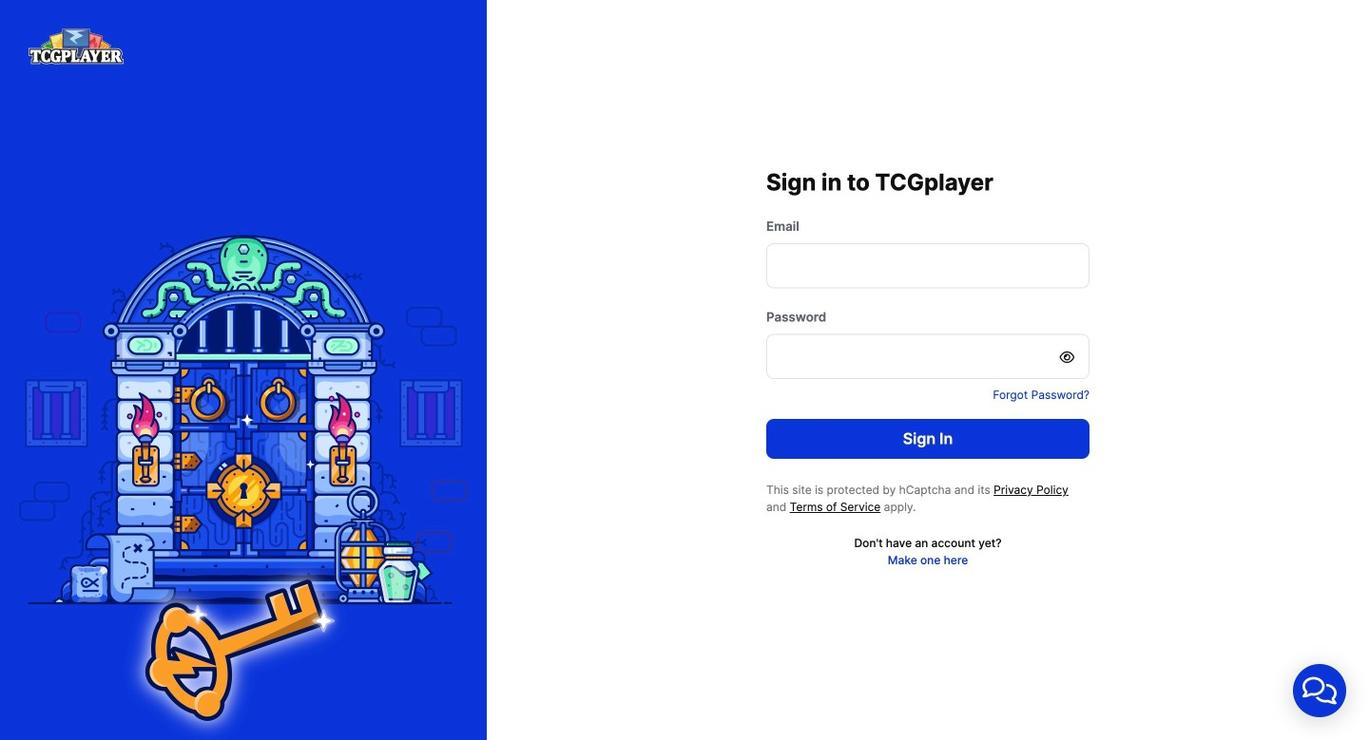 Task type: describe. For each thing, give the bounding box(es) containing it.
hide your password button image
[[1060, 351, 1076, 364]]



Task type: vqa. For each thing, say whether or not it's contained in the screenshot.
Email EMAIL FIELD
yes



Task type: locate. For each thing, give the bounding box(es) containing it.
Email email field
[[766, 243, 1090, 289]]

Password password field
[[766, 334, 1090, 379]]

application
[[1270, 642, 1369, 741]]

tcgplayer.com image
[[29, 29, 124, 64]]



